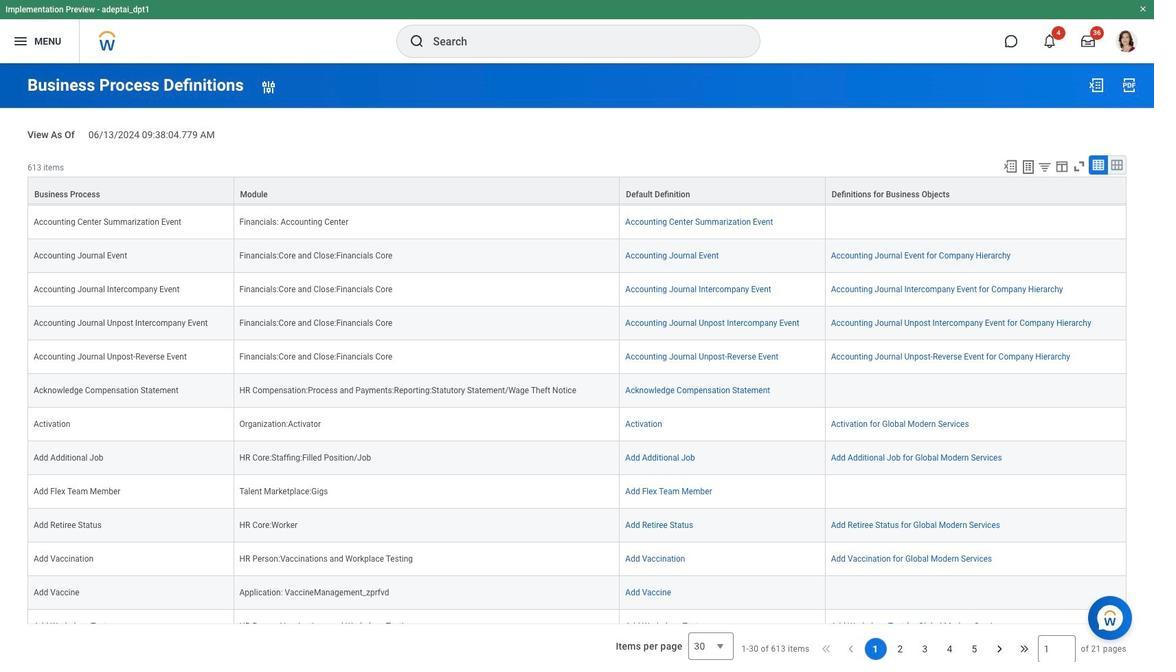 Task type: describe. For each thing, give the bounding box(es) containing it.
7 row from the top
[[27, 340, 1127, 374]]

notifications large image
[[1044, 34, 1057, 48]]

table image
[[1092, 158, 1106, 172]]

3 cell from the top
[[826, 374, 1127, 408]]

status inside pagination element
[[742, 643, 810, 654]]

6 row from the top
[[27, 306, 1127, 340]]

change selection image
[[260, 79, 277, 95]]

14 row from the top
[[27, 576, 1127, 610]]

10 row from the top
[[27, 441, 1127, 475]]

3 row from the top
[[27, 205, 1127, 239]]

inbox large image
[[1082, 34, 1096, 48]]

chevron 2x right small image
[[1018, 642, 1032, 656]]

5 cell from the top
[[826, 576, 1127, 610]]

select to filter grid data image
[[1038, 159, 1053, 174]]

items per page element
[[614, 624, 734, 662]]

fullscreen image
[[1072, 159, 1088, 174]]

justify image
[[12, 33, 29, 49]]

1 cell from the top
[[826, 172, 1127, 205]]

Go to page number text field
[[1038, 635, 1076, 662]]

export to excel image for view printable version (pdf) image
[[1089, 77, 1105, 93]]

chevron left small image
[[845, 642, 858, 656]]



Task type: vqa. For each thing, say whether or not it's contained in the screenshot.
the Compensation
no



Task type: locate. For each thing, give the bounding box(es) containing it.
chevron 2x left small image
[[820, 642, 834, 656]]

5 row from the top
[[27, 273, 1127, 306]]

export to excel image for "export to worksheets" image on the right top of the page
[[1004, 159, 1019, 174]]

banner
[[0, 0, 1155, 63]]

1 row from the top
[[27, 172, 1127, 205]]

Choose an option text field
[[689, 632, 734, 660]]

status
[[742, 643, 810, 654]]

chevron right small image
[[993, 642, 1007, 656]]

list
[[865, 638, 986, 660]]

0 horizontal spatial export to excel image
[[1004, 159, 1019, 174]]

export to excel image left "export to worksheets" image on the right top of the page
[[1004, 159, 1019, 174]]

15 row from the top
[[27, 610, 1127, 643]]

close environment banner image
[[1140, 5, 1148, 13]]

profile logan mcneil image
[[1116, 30, 1138, 55]]

view printable version (pdf) image
[[1122, 77, 1138, 93]]

Search Workday  search field
[[433, 26, 732, 56]]

1 horizontal spatial export to excel image
[[1089, 77, 1105, 93]]

click to view/edit grid preferences image
[[1055, 159, 1070, 174]]

expand table image
[[1111, 158, 1125, 172]]

0 vertical spatial export to excel image
[[1089, 77, 1105, 93]]

2 cell from the top
[[826, 205, 1127, 239]]

pagination element
[[742, 624, 1127, 662]]

export to worksheets image
[[1021, 159, 1037, 175]]

cell
[[826, 172, 1127, 205], [826, 205, 1127, 239], [826, 374, 1127, 408], [826, 475, 1127, 509], [826, 576, 1127, 610]]

search image
[[409, 33, 425, 49]]

13 row from the top
[[27, 542, 1127, 576]]

export to excel image left view printable version (pdf) image
[[1089, 77, 1105, 93]]

toolbar
[[998, 155, 1127, 177]]

2 row from the top
[[27, 177, 1127, 204]]

4 row from the top
[[27, 239, 1127, 273]]

9 row from the top
[[27, 408, 1127, 441]]

4 cell from the top
[[826, 475, 1127, 509]]

row
[[27, 172, 1127, 205], [27, 177, 1127, 204], [27, 205, 1127, 239], [27, 239, 1127, 273], [27, 273, 1127, 306], [27, 306, 1127, 340], [27, 340, 1127, 374], [27, 374, 1127, 408], [27, 408, 1127, 441], [27, 441, 1127, 475], [27, 475, 1127, 509], [27, 509, 1127, 542], [27, 542, 1127, 576], [27, 576, 1127, 610], [27, 610, 1127, 643]]

11 row from the top
[[27, 475, 1127, 509]]

12 row from the top
[[27, 509, 1127, 542]]

8 row from the top
[[27, 374, 1127, 408]]

1 vertical spatial export to excel image
[[1004, 159, 1019, 174]]

main content
[[0, 63, 1155, 662]]

list inside pagination element
[[865, 638, 986, 660]]

export to excel image
[[1089, 77, 1105, 93], [1004, 159, 1019, 174]]



